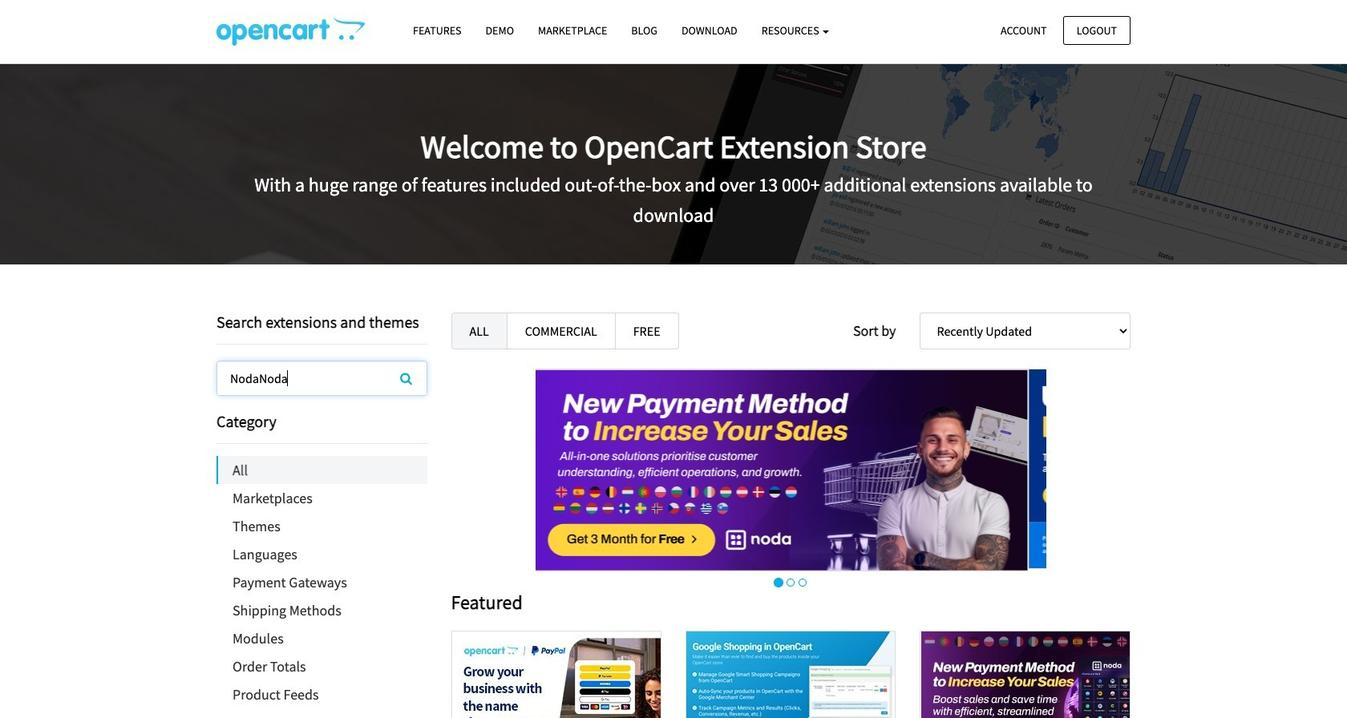 Task type: describe. For each thing, give the bounding box(es) containing it.
paypal payment gateway image
[[992, 369, 1348, 570]]

paypal checkout integration image
[[452, 632, 661, 719]]

search image
[[400, 372, 412, 385]]



Task type: vqa. For each thing, say whether or not it's contained in the screenshot.
SEARCH Icon
yes



Task type: locate. For each thing, give the bounding box(es) containing it.
noda image
[[922, 632, 1130, 719]]

google shopping for opencart image
[[687, 632, 896, 719]]

node image
[[481, 369, 992, 572]]

None text field
[[217, 362, 426, 396]]

opencart extensions image
[[217, 17, 365, 46]]



